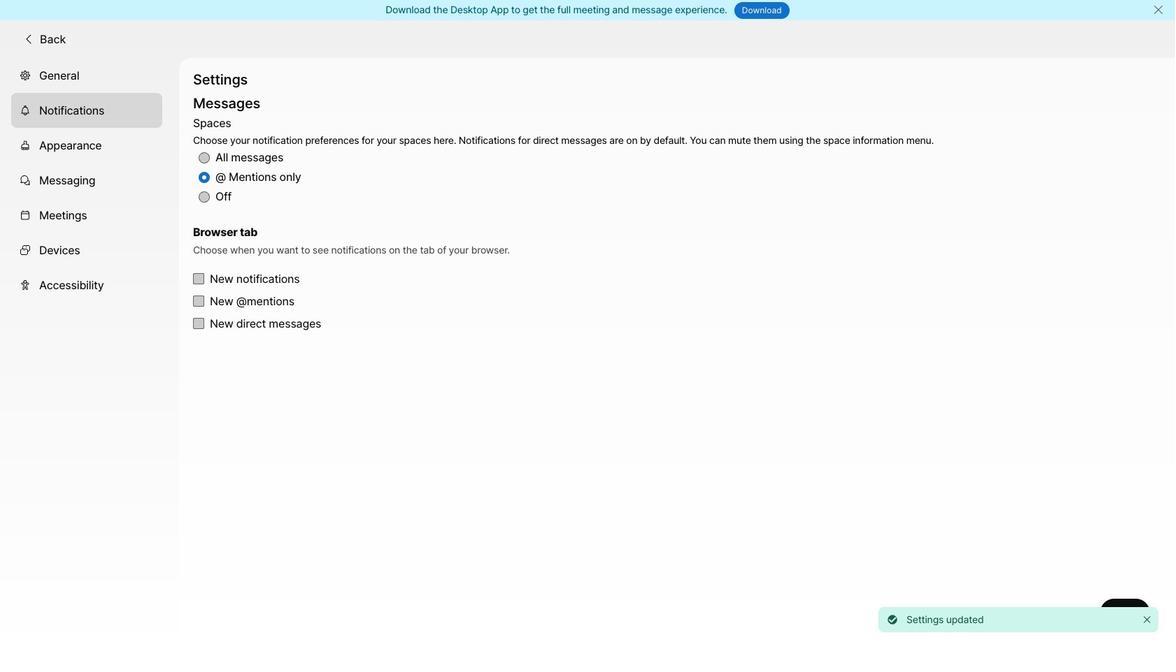 Task type: vqa. For each thing, say whether or not it's contained in the screenshot.
navigation
no



Task type: describe. For each thing, give the bounding box(es) containing it.
settings navigation
[[0, 58, 179, 650]]

appearance tab
[[11, 128, 162, 163]]

accessibility tab
[[11, 268, 162, 303]]

general tab
[[11, 58, 162, 93]]

messaging tab
[[11, 163, 162, 198]]

devices tab
[[11, 233, 162, 268]]



Task type: locate. For each thing, give the bounding box(es) containing it.
meetings tab
[[11, 198, 162, 233]]

Off radio
[[199, 192, 210, 203]]

option group
[[193, 114, 934, 207]]

cancel_16 image
[[1153, 4, 1164, 15]]

All messages radio
[[199, 153, 210, 164]]

@ Mentions only radio
[[199, 172, 210, 183]]

notifications tab
[[11, 93, 162, 128]]

alert
[[873, 602, 1164, 639]]



